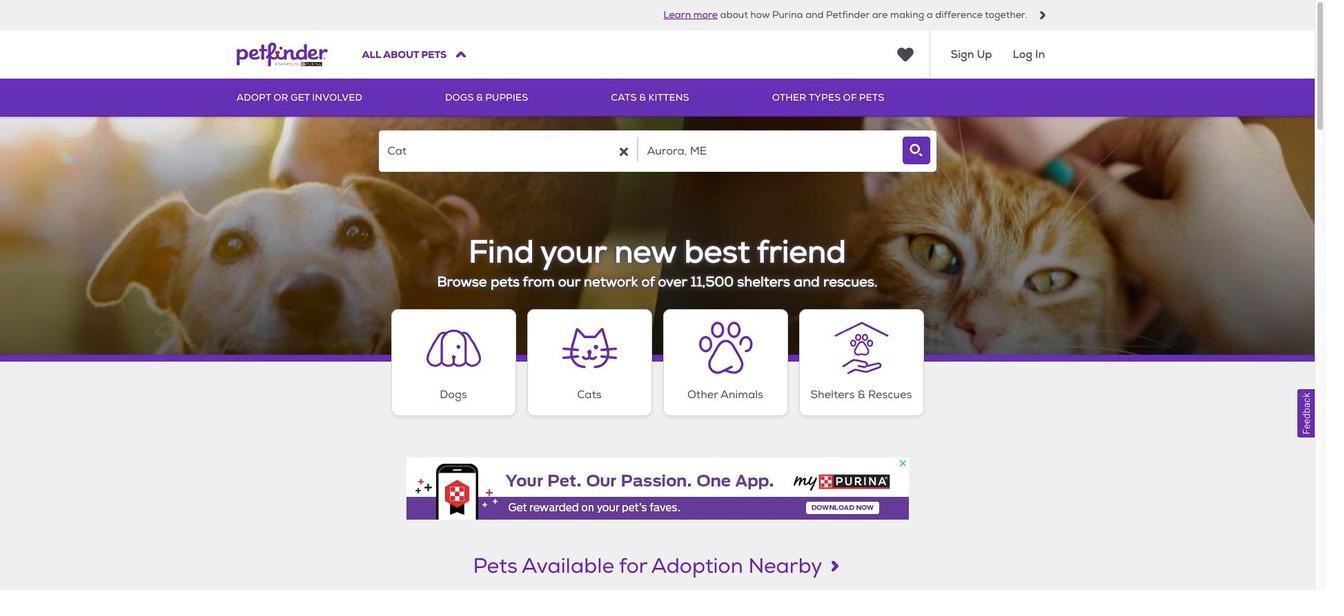 Task type: locate. For each thing, give the bounding box(es) containing it.
petfinder logo image
[[236, 30, 328, 79]]

Search Terrier, Kitten, etc. text field
[[379, 130, 637, 172]]

advertisement element
[[406, 457, 909, 519]]

Enter City, State, or ZIP text field
[[638, 130, 896, 172]]

primary element
[[236, 79, 1078, 117]]



Task type: vqa. For each thing, say whether or not it's contained in the screenshot.
Search Terrier, Kitten, Etc. text box
yes



Task type: describe. For each thing, give the bounding box(es) containing it.
9c2b2 image
[[1038, 11, 1047, 19]]



